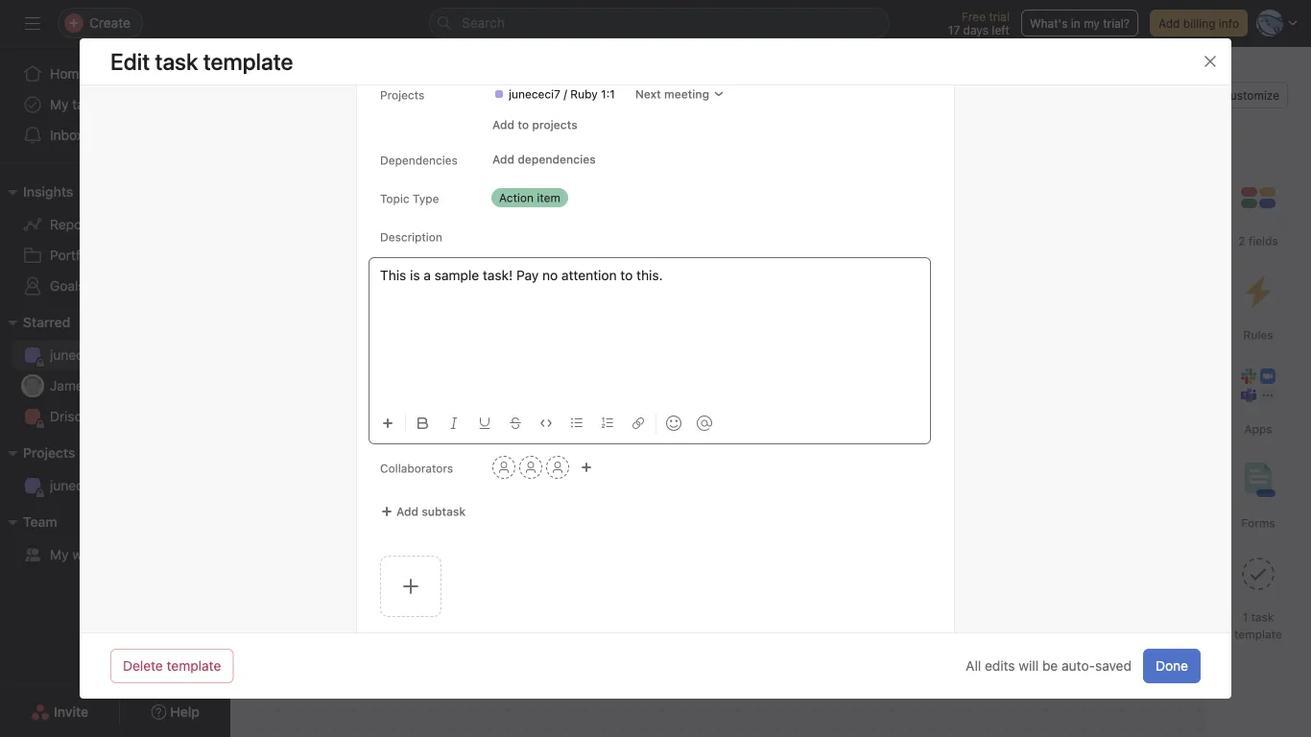 Task type: vqa. For each thing, say whether or not it's contained in the screenshot.
Invite
yes



Task type: describe. For each thing, give the bounding box(es) containing it.
strikethrough image
[[510, 418, 521, 429]]

this.
[[637, 267, 663, 283]]

1 horizontal spatial projects
[[380, 88, 425, 102]]

forms
[[1241, 516, 1275, 530]]

reporting
[[50, 216, 111, 232]]

info
[[1219, 16, 1239, 30]]

and
[[498, 440, 525, 458]]

drisco's drinks
[[50, 408, 143, 424]]

2
[[1239, 234, 1246, 248]]

add or remove collaborators image
[[581, 462, 592, 473]]

move
[[1161, 432, 1191, 446]]

when tasks move to this section, what s
[[1093, 432, 1311, 463]]

1:1 for 2nd junececi7 / ruby 1:1 link from the bottom
[[155, 347, 171, 363]]

template inside button
[[167, 658, 221, 674]]

tasks inside "how are tasks being added to this project?"
[[794, 309, 840, 331]]

delete template
[[123, 658, 221, 674]]

insights
[[23, 184, 73, 200]]

edit
[[110, 48, 150, 75]]

keep
[[529, 440, 563, 458]]

underline image
[[479, 418, 491, 429]]

add collaborators
[[1126, 552, 1236, 568]]

1 horizontal spatial template
[[1235, 628, 1282, 641]]

my for my tasks
[[50, 96, 69, 112]]

trial?
[[1103, 16, 1130, 30]]

insights element
[[0, 175, 230, 305]]

sample
[[435, 267, 479, 283]]

link image
[[633, 418, 644, 429]]

start
[[276, 356, 340, 392]]

next for next
[[954, 628, 983, 644]]

drisco's drinks link
[[12, 401, 219, 432]]

/ inside the projects element
[[113, 478, 117, 493]]

days
[[963, 23, 989, 36]]

billing
[[1183, 16, 1216, 30]]

trial
[[989, 10, 1010, 23]]

junececi7 / ruby 1:1 for 2nd junececi7 / ruby 1:1 link from the bottom
[[50, 347, 171, 363]]

apps
[[1245, 422, 1272, 436]]

upload attachment image
[[380, 556, 442, 617]]

be
[[1042, 658, 1058, 674]]

this is a sample task! pay no attention to this.
[[380, 267, 663, 283]]

two minutes
[[433, 394, 593, 431]]

in inside the start building your workflow in two minutes automate your team's process and keep work flowing.
[[403, 394, 426, 431]]

global element
[[0, 47, 230, 162]]

junececi7 for junececi7 / ruby 1:1 link in the the projects element
[[50, 478, 109, 493]]

emoji image
[[666, 416, 682, 431]]

how
[[719, 309, 758, 331]]

search button
[[429, 8, 890, 38]]

add billing info button
[[1150, 10, 1248, 36]]

how are tasks being added to this project?
[[719, 309, 974, 358]]

add for add subtask
[[396, 505, 419, 518]]

insights button
[[0, 180, 73, 204]]

1 task template
[[1235, 611, 1282, 641]]

/ inside starred element
[[113, 347, 117, 363]]

to inside "how are tasks being added to this project?"
[[957, 309, 974, 331]]

added
[[898, 309, 952, 331]]

close image
[[1203, 54, 1218, 69]]

all edits will be auto-saved
[[966, 658, 1132, 674]]

edit task template
[[110, 48, 293, 75]]

next meeting
[[635, 87, 709, 101]]

bulleted list image
[[571, 418, 583, 429]]

team
[[23, 514, 57, 530]]

task
[[1251, 611, 1274, 624]]

add for add billing info
[[1159, 16, 1180, 30]]

topic type
[[380, 192, 439, 205]]

my tasks link
[[12, 89, 219, 120]]

this
[[1209, 432, 1229, 446]]

what
[[1280, 432, 1307, 446]]

add dependencies button
[[484, 146, 604, 173]]

add to projects button
[[484, 111, 586, 138]]

search
[[462, 15, 505, 31]]

being
[[845, 309, 893, 331]]

rules
[[1244, 328, 1273, 342]]

home
[[50, 66, 87, 82]]

goals link
[[12, 271, 219, 301]]

1:1 for junececi7 / ruby 1:1 link in the the projects element
[[155, 478, 171, 493]]

section,
[[1232, 432, 1277, 446]]

teams element
[[0, 505, 230, 574]]

starred element
[[0, 305, 230, 436]]

start building your workflow in two minutes automate your team's process and keep work flowing.
[[276, 356, 593, 477]]

delete template button
[[110, 649, 234, 683]]

next meeting button
[[627, 81, 733, 108]]

insert an object image
[[382, 418, 394, 429]]

automate
[[276, 440, 346, 458]]

remove from starred image
[[571, 74, 587, 89]]

timeline
[[508, 120, 562, 136]]

saved
[[1095, 658, 1132, 674]]

a
[[424, 267, 431, 283]]

what's in my trial?
[[1030, 16, 1130, 30]]

0 vertical spatial junececi7 / ruby 1:1
[[509, 87, 615, 101]]

s
[[1310, 432, 1311, 446]]

description
[[380, 230, 442, 244]]

add billing info
[[1159, 16, 1239, 30]]

junececi7 / ruby 1:1 for junececi7 / ruby 1:1 link in the the projects element
[[50, 478, 171, 493]]

no
[[542, 267, 558, 283]]

this project?
[[793, 335, 900, 358]]

add dependencies
[[492, 153, 596, 166]]

portfolios link
[[12, 240, 219, 271]]

inbox link
[[12, 120, 219, 151]]

are
[[763, 309, 790, 331]]

search list box
[[429, 8, 890, 38]]

ruby for 2nd junececi7 / ruby 1:1 link from the bottom
[[120, 347, 152, 363]]

add collaborators button
[[1090, 536, 1311, 584]]

type
[[413, 192, 439, 205]]

home link
[[12, 59, 219, 89]]

left
[[992, 23, 1010, 36]]

0 vertical spatial 1:1
[[601, 87, 615, 101]]

numbered list image
[[602, 418, 613, 429]]

tasks for my tasks
[[72, 96, 105, 112]]

action item
[[499, 191, 560, 204]]

item
[[537, 191, 560, 204]]

in inside button
[[1071, 16, 1081, 30]]

ja
[[26, 379, 39, 393]]



Task type: locate. For each thing, give the bounding box(es) containing it.
tasks down home
[[72, 96, 105, 112]]

junececi7 / ruby 1:1 inside starred element
[[50, 347, 171, 363]]

to inside button
[[518, 118, 529, 132]]

what's
[[1030, 16, 1068, 30]]

1:1 up teams element
[[155, 478, 171, 493]]

ruby inside the projects element
[[120, 478, 152, 493]]

ruby for junececi7 / ruby 1:1 link in the the projects element
[[120, 478, 152, 493]]

add left collaborators
[[1126, 552, 1151, 568]]

my tasks
[[50, 96, 105, 112]]

in right insert an object image
[[403, 394, 426, 431]]

17
[[948, 23, 960, 36]]

junececi7 / ruby 1:1 link
[[12, 340, 219, 371], [12, 470, 219, 501]]

free trial 17 days left
[[948, 10, 1010, 36]]

2 vertical spatial ruby
[[120, 478, 152, 493]]

my for my workspace
[[50, 547, 69, 563]]

2 vertical spatial tasks
[[1128, 432, 1158, 446]]

task template
[[155, 48, 293, 75]]

to right added
[[957, 309, 974, 331]]

my
[[50, 96, 69, 112], [50, 547, 69, 563]]

to left projects
[[518, 118, 529, 132]]

1 horizontal spatial in
[[1071, 16, 1081, 30]]

junececi7 / ruby 1:1 link up james
[[12, 340, 219, 371]]

drinks
[[104, 408, 143, 424]]

projects inside dropdown button
[[23, 445, 75, 461]]

junececi7 inside the projects element
[[50, 478, 109, 493]]

next for next meeting
[[635, 87, 661, 101]]

None text field
[[357, 64, 535, 99]]

collaborators
[[380, 462, 453, 475]]

1 vertical spatial 1:1
[[155, 347, 171, 363]]

/ up drisco's drinks link
[[113, 347, 117, 363]]

1 my from the top
[[50, 96, 69, 112]]

0 vertical spatial junececi7 / ruby 1:1 link
[[12, 340, 219, 371]]

projects
[[532, 118, 578, 132]]

pay
[[516, 267, 539, 283]]

1 vertical spatial next
[[954, 628, 983, 644]]

to left 'this.'
[[620, 267, 633, 283]]

collaborators
[[1154, 552, 1236, 568]]

1 vertical spatial template
[[167, 658, 221, 674]]

attention
[[562, 267, 617, 283]]

code image
[[540, 418, 552, 429]]

workspace
[[72, 547, 139, 563]]

to inside when tasks move to this section, what s
[[1194, 432, 1205, 446]]

add left 'subtask'
[[396, 505, 419, 518]]

1 vertical spatial my
[[50, 547, 69, 563]]

edits
[[985, 658, 1015, 674]]

tasks left move
[[1128, 432, 1158, 446]]

timeline link
[[492, 118, 562, 139]]

2 my from the top
[[50, 547, 69, 563]]

reporting link
[[12, 209, 219, 240]]

add down timeline link
[[492, 153, 515, 166]]

building
[[347, 356, 452, 392]]

next up all
[[954, 628, 983, 644]]

1 vertical spatial tasks
[[794, 309, 840, 331]]

what's in my trial? button
[[1021, 10, 1138, 36]]

projects down drisco's
[[23, 445, 75, 461]]

next
[[635, 87, 661, 101], [954, 628, 983, 644]]

ruby up drinks
[[120, 347, 152, 363]]

1 vertical spatial ruby
[[120, 347, 152, 363]]

0 horizontal spatial your
[[350, 440, 381, 458]]

ruby inside starred element
[[120, 347, 152, 363]]

inbox
[[50, 127, 84, 143]]

bold image
[[418, 418, 429, 429]]

junececi7 inside starred element
[[50, 347, 109, 363]]

0 horizontal spatial in
[[403, 394, 426, 431]]

1:1 inside starred element
[[155, 347, 171, 363]]

auto-
[[1062, 658, 1095, 674]]

will
[[1019, 658, 1039, 674]]

1 horizontal spatial your
[[459, 356, 517, 392]]

tasks inside when tasks move to this section, what s
[[1128, 432, 1158, 446]]

2 fields
[[1239, 234, 1278, 248]]

fields
[[1249, 234, 1278, 248]]

to left this
[[1194, 432, 1205, 446]]

1 vertical spatial junececi7 / ruby 1:1
[[50, 347, 171, 363]]

topic
[[380, 192, 409, 205]]

my
[[1084, 16, 1100, 30]]

add for add to projects
[[492, 118, 515, 132]]

0 vertical spatial my
[[50, 96, 69, 112]]

done
[[1156, 658, 1188, 674]]

toolbar
[[374, 401, 931, 444]]

junececi7 down projects dropdown button
[[50, 478, 109, 493]]

projects up dependencies
[[380, 88, 425, 102]]

2 vertical spatial junececi7
[[50, 478, 109, 493]]

at mention image
[[697, 416, 712, 431]]

0 vertical spatial tasks
[[72, 96, 105, 112]]

next inside next meeting popup button
[[635, 87, 661, 101]]

ra
[[311, 72, 331, 91]]

hide sidebar image
[[25, 15, 40, 31]]

0 vertical spatial template
[[1235, 628, 1282, 641]]

ruby
[[570, 87, 598, 101], [120, 347, 152, 363], [120, 478, 152, 493]]

1 vertical spatial junececi7 / ruby 1:1 link
[[12, 470, 219, 501]]

0 vertical spatial next
[[635, 87, 661, 101]]

my up inbox
[[50, 96, 69, 112]]

italics image
[[448, 418, 460, 429]]

drisco's
[[50, 408, 100, 424]]

action item button
[[484, 184, 599, 211]]

junececi7 / ruby 1:1 up james
[[50, 347, 171, 363]]

1
[[1243, 611, 1248, 624]]

projects
[[380, 88, 425, 102], [23, 445, 75, 461]]

add subtask button
[[372, 498, 474, 525]]

0 vertical spatial projects
[[380, 88, 425, 102]]

my inside teams element
[[50, 547, 69, 563]]

workflow
[[276, 394, 396, 431]]

tasks inside the global element
[[72, 96, 105, 112]]

tasks for when tasks move to this section, what s
[[1128, 432, 1158, 446]]

ruby up teams element
[[120, 478, 152, 493]]

projects button
[[0, 442, 75, 465]]

done button
[[1143, 649, 1201, 683]]

1 junececi7 / ruby 1:1 link from the top
[[12, 340, 219, 371]]

2 junececi7 / ruby 1:1 link from the top
[[12, 470, 219, 501]]

subtask
[[422, 505, 466, 518]]

0 horizontal spatial next
[[635, 87, 661, 101]]

0 vertical spatial junececi7
[[509, 87, 561, 101]]

invite button
[[18, 695, 101, 730]]

next inside the next button
[[954, 628, 983, 644]]

my down team on the left bottom
[[50, 547, 69, 563]]

starred
[[23, 314, 70, 330]]

1:1 right remove from starred image
[[601, 87, 615, 101]]

this
[[380, 267, 406, 283]]

your up two minutes
[[459, 356, 517, 392]]

add to projects
[[492, 118, 578, 132]]

dependencies
[[518, 153, 596, 166]]

portfolios
[[50, 247, 109, 263]]

junececi7 / ruby 1:1 inside the projects element
[[50, 478, 171, 493]]

1:1 inside the projects element
[[155, 478, 171, 493]]

junececi7 / ruby 1:1 up projects
[[509, 87, 615, 101]]

0 vertical spatial your
[[459, 356, 517, 392]]

junececi7 up james
[[50, 347, 109, 363]]

remove task from junececi7 / ruby 1:1 element
[[737, 81, 764, 108]]

1 vertical spatial /
[[113, 347, 117, 363]]

2 horizontal spatial tasks
[[1128, 432, 1158, 446]]

junececi7 / ruby 1:1 up teams element
[[50, 478, 171, 493]]

tasks up this project?
[[794, 309, 840, 331]]

work flowing.
[[276, 459, 372, 477]]

in left my
[[1071, 16, 1081, 30]]

add left billing
[[1159, 16, 1180, 30]]

0 horizontal spatial template
[[167, 658, 221, 674]]

junececi7 / ruby 1:1 link up teams element
[[12, 470, 219, 501]]

junececi7 / ruby 1:1 link inside the projects element
[[12, 470, 219, 501]]

1 horizontal spatial tasks
[[794, 309, 840, 331]]

my inside the global element
[[50, 96, 69, 112]]

ruby up projects
[[570, 87, 598, 101]]

starred button
[[0, 311, 70, 334]]

ju
[[272, 72, 284, 91]]

your
[[459, 356, 517, 392], [350, 440, 381, 458]]

junececi7 up add to projects button
[[509, 87, 561, 101]]

dependencies
[[380, 154, 458, 167]]

your left team's
[[350, 440, 381, 458]]

1 vertical spatial projects
[[23, 445, 75, 461]]

2 vertical spatial junececi7 / ruby 1:1
[[50, 478, 171, 493]]

action
[[499, 191, 534, 204]]

add
[[1159, 16, 1180, 30], [492, 118, 515, 132], [492, 153, 515, 166], [396, 505, 419, 518], [1126, 552, 1151, 568]]

1 vertical spatial junececi7
[[50, 347, 109, 363]]

0 horizontal spatial projects
[[23, 445, 75, 461]]

my workspace
[[50, 547, 139, 563]]

add left projects
[[492, 118, 515, 132]]

1 vertical spatial in
[[403, 394, 426, 431]]

1 horizontal spatial next
[[954, 628, 983, 644]]

invite
[[54, 704, 88, 720]]

add for add dependencies
[[492, 153, 515, 166]]

0 vertical spatial /
[[564, 87, 567, 101]]

template right delete
[[167, 658, 221, 674]]

free
[[962, 10, 986, 23]]

delete
[[123, 658, 163, 674]]

2 vertical spatial /
[[113, 478, 117, 493]]

1:1 up drisco's drinks link
[[155, 347, 171, 363]]

when
[[1093, 432, 1125, 446]]

/ up teams element
[[113, 478, 117, 493]]

0 vertical spatial ruby
[[570, 87, 598, 101]]

process
[[437, 440, 494, 458]]

0 horizontal spatial tasks
[[72, 96, 105, 112]]

2 vertical spatial 1:1
[[155, 478, 171, 493]]

1 vertical spatial your
[[350, 440, 381, 458]]

projects element
[[0, 436, 230, 505]]

add for add collaborators
[[1126, 552, 1151, 568]]

/ left remove from starred image
[[564, 87, 567, 101]]

next left meeting on the right of page
[[635, 87, 661, 101]]

0 vertical spatial in
[[1071, 16, 1081, 30]]

junececi7 for 2nd junececi7 / ruby 1:1 link from the bottom
[[50, 347, 109, 363]]

add subtask
[[396, 505, 466, 518]]

junececi7 / ruby 1:1
[[509, 87, 615, 101], [50, 347, 171, 363], [50, 478, 171, 493]]

template down task
[[1235, 628, 1282, 641]]



